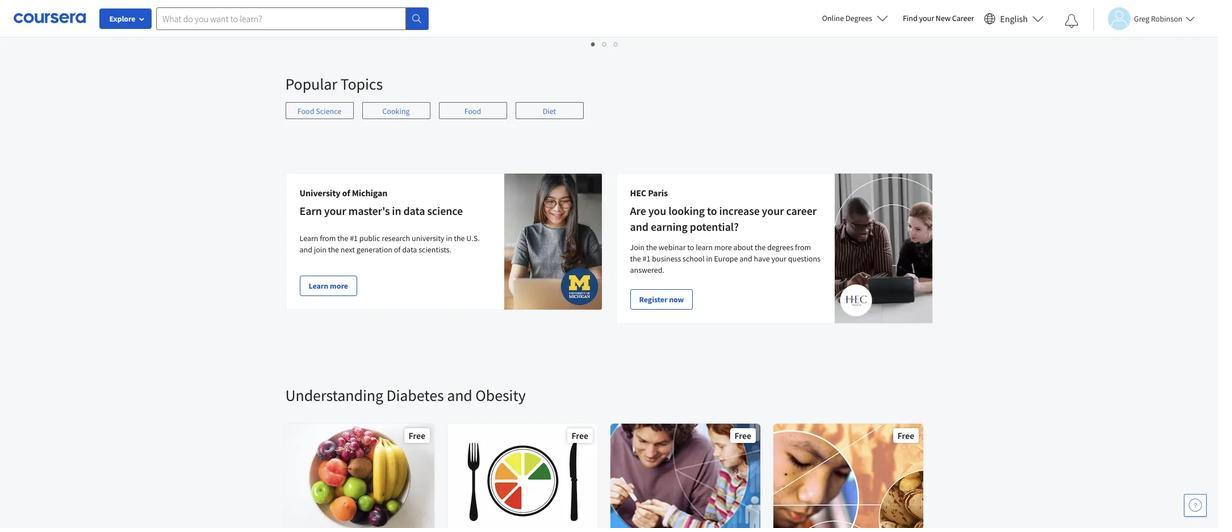 Task type: locate. For each thing, give the bounding box(es) containing it.
the up have
[[755, 243, 766, 253]]

career
[[953, 13, 975, 23]]

#1 up 'answered.'
[[643, 254, 651, 264]]

to up potential?
[[707, 204, 717, 218]]

None search field
[[156, 7, 429, 30]]

1 horizontal spatial from
[[795, 243, 811, 253]]

increase
[[720, 204, 760, 218]]

1 list from the top
[[285, 37, 925, 51]]

0 horizontal spatial of
[[342, 187, 350, 199]]

robinson
[[1152, 13, 1183, 24]]

1 vertical spatial list
[[285, 102, 933, 131]]

potential?
[[690, 220, 739, 234]]

to inside the join the webinar to learn more about the degrees from the #1 business school in europe and have your questions answered.
[[688, 243, 694, 253]]

0 horizontal spatial in
[[392, 204, 401, 218]]

obesity
[[476, 386, 526, 406]]

1 vertical spatial #1
[[643, 254, 651, 264]]

1 free from the left
[[408, 431, 425, 442]]

learn up the join
[[300, 233, 318, 244]]

and
[[630, 220, 649, 234], [300, 245, 312, 255], [740, 254, 753, 264], [447, 386, 473, 406]]

earn your master's in data science link
[[300, 204, 463, 218]]

0 vertical spatial #1
[[350, 233, 358, 244]]

cooking link
[[362, 102, 430, 119]]

europe
[[714, 254, 738, 264]]

join the webinar to learn more about the degrees from the #1 business school in europe and have your questions answered.
[[630, 243, 821, 276]]

are
[[630, 204, 646, 218]]

in inside university of michigan earn your master's in data science
[[392, 204, 401, 218]]

understanding diabetes and obesity
[[285, 386, 526, 406]]

chevron down image
[[44, 17, 52, 25]]

0 horizontal spatial more
[[330, 281, 348, 291]]

food
[[298, 106, 314, 116], [465, 106, 481, 116]]

data
[[404, 204, 425, 218], [402, 245, 417, 255]]

1 vertical spatial to
[[688, 243, 694, 253]]

degrees
[[768, 243, 794, 253]]

0 horizontal spatial from
[[320, 233, 336, 244]]

and inside the join the webinar to learn more about the degrees from the #1 business school in europe and have your questions answered.
[[740, 254, 753, 264]]

understanding
[[285, 386, 383, 406]]

and down about
[[740, 254, 753, 264]]

data left science
[[404, 204, 425, 218]]

greg
[[1135, 13, 1150, 24]]

2 vertical spatial in
[[706, 254, 713, 264]]

2 food from the left
[[465, 106, 481, 116]]

1 vertical spatial data
[[402, 245, 417, 255]]

join
[[630, 243, 645, 253]]

register now
[[639, 295, 684, 305]]

the right join
[[646, 243, 657, 253]]

of left michigan
[[342, 187, 350, 199]]

scientists.
[[419, 245, 452, 255]]

course link
[[283, 0, 435, 23]]

and down are
[[630, 220, 649, 234]]

of
[[342, 187, 350, 199], [394, 245, 401, 255]]

to up school
[[688, 243, 694, 253]]

explore
[[109, 14, 136, 24]]

career
[[787, 204, 817, 218]]

1 vertical spatial learn
[[309, 281, 328, 291]]

food link
[[439, 102, 507, 119]]

0 vertical spatial data
[[404, 204, 425, 218]]

new
[[936, 13, 951, 23]]

your
[[920, 13, 935, 23], [324, 204, 346, 218], [762, 204, 784, 218], [772, 254, 787, 264]]

in right master's
[[392, 204, 401, 218]]

1 horizontal spatial to
[[707, 204, 717, 218]]

the left u.s.
[[454, 233, 465, 244]]

from up questions
[[795, 243, 811, 253]]

your right find
[[920, 13, 935, 23]]

generation
[[357, 245, 393, 255]]

list
[[285, 37, 925, 51], [285, 102, 933, 131]]

1 food from the left
[[298, 106, 314, 116]]

1 vertical spatial of
[[394, 245, 401, 255]]

4 free link from the left
[[772, 423, 925, 529]]

popular
[[285, 74, 337, 94]]

learn inside learn from the #1 public research university in the u.s. and join the next generation of data scientists.
[[300, 233, 318, 244]]

#1 up next on the top of page
[[350, 233, 358, 244]]

in down learn
[[706, 254, 713, 264]]

2 button
[[599, 37, 611, 51]]

your left career
[[762, 204, 784, 218]]

coursera image
[[14, 9, 86, 27]]

university
[[300, 187, 341, 199]]

2 free link from the left
[[446, 423, 599, 529]]

and left the join
[[300, 245, 312, 255]]

understanding diabetes and obesity carousel element
[[280, 352, 933, 529]]

and inside hec paris are you looking to increase your career and earning potential?
[[630, 220, 649, 234]]

2 list from the top
[[285, 102, 933, 131]]

learn inside learn more link
[[309, 281, 328, 291]]

earn
[[300, 204, 322, 218]]

more up "europe"
[[715, 243, 732, 253]]

0 vertical spatial more
[[715, 243, 732, 253]]

1 horizontal spatial in
[[446, 233, 452, 244]]

1 horizontal spatial more
[[715, 243, 732, 253]]

looking
[[669, 204, 705, 218]]

show notifications image
[[1065, 14, 1079, 28]]

more down next on the top of page
[[330, 281, 348, 291]]

food inside food link
[[465, 106, 481, 116]]

0 vertical spatial to
[[707, 204, 717, 218]]

to
[[707, 204, 717, 218], [688, 243, 694, 253]]

understanding diabetes and obesity link
[[285, 386, 526, 406]]

are you looking to increase your career and earning potential? link
[[630, 204, 817, 234]]

your down degrees
[[772, 254, 787, 264]]

english button
[[980, 0, 1049, 37]]

more inside the join the webinar to learn more about the degrees from the #1 business school in europe and have your questions answered.
[[715, 243, 732, 253]]

learn
[[300, 233, 318, 244], [309, 281, 328, 291]]

0 horizontal spatial #1
[[350, 233, 358, 244]]

0 horizontal spatial to
[[688, 243, 694, 253]]

2
[[603, 39, 607, 49]]

topics
[[341, 74, 383, 94]]

1 horizontal spatial food
[[465, 106, 481, 116]]

free
[[408, 431, 425, 442], [572, 431, 588, 442], [735, 431, 751, 442], [898, 431, 914, 442]]

more
[[715, 243, 732, 253], [330, 281, 348, 291]]

2 horizontal spatial in
[[706, 254, 713, 264]]

in up scientists.
[[446, 233, 452, 244]]

from up the join
[[320, 233, 336, 244]]

0 vertical spatial list
[[285, 37, 925, 51]]

0 horizontal spatial food
[[298, 106, 314, 116]]

and left obesity
[[447, 386, 473, 406]]

of inside university of michigan earn your master's in data science
[[342, 187, 350, 199]]

in
[[392, 204, 401, 218], [446, 233, 452, 244], [706, 254, 713, 264]]

1 horizontal spatial of
[[394, 245, 401, 255]]

the
[[337, 233, 348, 244], [454, 233, 465, 244], [646, 243, 657, 253], [755, 243, 766, 253], [328, 245, 339, 255], [630, 254, 641, 264]]

explore button
[[99, 9, 152, 29]]

university
[[412, 233, 445, 244]]

about
[[734, 243, 754, 253]]

data down research
[[402, 245, 417, 255]]

the right the join
[[328, 245, 339, 255]]

1 vertical spatial in
[[446, 233, 452, 244]]

help center image
[[1189, 499, 1203, 513]]

online degrees button
[[813, 6, 898, 31]]

hec paris are you looking to increase your career and earning potential?
[[630, 187, 817, 234]]

from
[[320, 233, 336, 244], [795, 243, 811, 253]]

your inside university of michigan earn your master's in data science
[[324, 204, 346, 218]]

0 vertical spatial of
[[342, 187, 350, 199]]

#1
[[350, 233, 358, 244], [643, 254, 651, 264]]

1 vertical spatial more
[[330, 281, 348, 291]]

1 button
[[588, 37, 599, 51]]

0 vertical spatial learn
[[300, 233, 318, 244]]

english
[[1001, 13, 1028, 24]]

greg robinson button
[[1094, 7, 1196, 30]]

and inside learn from the #1 public research university in the u.s. and join the next generation of data scientists.
[[300, 245, 312, 255]]

science
[[316, 106, 342, 116]]

your down university
[[324, 204, 346, 218]]

answered.
[[630, 265, 665, 276]]

learn more link
[[300, 276, 357, 297]]

your inside hec paris are you looking to increase your career and earning potential?
[[762, 204, 784, 218]]

1 horizontal spatial #1
[[643, 254, 651, 264]]

food for food science
[[298, 106, 314, 116]]

of down research
[[394, 245, 401, 255]]

research
[[382, 233, 410, 244]]

learn down the join
[[309, 281, 328, 291]]

0 vertical spatial in
[[392, 204, 401, 218]]

free link
[[283, 423, 435, 529], [446, 423, 599, 529], [609, 423, 762, 529], [772, 423, 925, 529]]

3 free from the left
[[735, 431, 751, 442]]



Task type: vqa. For each thing, say whether or not it's contained in the screenshot.
Financing
no



Task type: describe. For each thing, give the bounding box(es) containing it.
university of michigan earn your master's in data science
[[300, 187, 463, 218]]

school
[[683, 254, 705, 264]]

in inside learn from the #1 public research university in the u.s. and join the next generation of data scientists.
[[446, 233, 452, 244]]

now
[[669, 295, 684, 305]]

learn more
[[309, 281, 348, 291]]

learn for learn from the #1 public research university in the u.s. and join the next generation of data scientists.
[[300, 233, 318, 244]]

course
[[293, 2, 317, 12]]

online
[[822, 13, 844, 23]]

find your new career
[[903, 13, 975, 23]]

paris
[[648, 187, 668, 199]]

diet link
[[516, 102, 584, 119]]

public
[[360, 233, 380, 244]]

food science
[[298, 106, 342, 116]]

cooking
[[383, 106, 410, 116]]

diet
[[543, 106, 556, 116]]

of inside learn from the #1 public research university in the u.s. and join the next generation of data scientists.
[[394, 245, 401, 255]]

you
[[649, 204, 667, 218]]

diabetes
[[387, 386, 444, 406]]

3 button
[[611, 37, 622, 51]]

register now link
[[630, 290, 693, 310]]

the down join
[[630, 254, 641, 264]]

register
[[639, 295, 668, 305]]

to inside hec paris are you looking to increase your career and earning potential?
[[707, 204, 717, 218]]

from inside learn from the #1 public research university in the u.s. and join the next generation of data scientists.
[[320, 233, 336, 244]]

questions
[[788, 254, 821, 264]]

hec
[[630, 187, 647, 199]]

popular topics
[[285, 74, 383, 94]]

food for food
[[465, 106, 481, 116]]

1 free link from the left
[[283, 423, 435, 529]]

list containing food science
[[285, 102, 933, 131]]

data inside learn from the #1 public research university in the u.s. and join the next generation of data scientists.
[[402, 245, 417, 255]]

1
[[591, 39, 596, 49]]

greg robinson
[[1135, 13, 1183, 24]]

from inside the join the webinar to learn more about the degrees from the #1 business school in europe and have your questions answered.
[[795, 243, 811, 253]]

business
[[652, 254, 681, 264]]

4 free from the left
[[898, 431, 914, 442]]

join
[[314, 245, 327, 255]]

your inside the join the webinar to learn more about the degrees from the #1 business school in europe and have your questions answered.
[[772, 254, 787, 264]]

learn for learn more
[[309, 281, 328, 291]]

data inside university of michigan earn your master's in data science
[[404, 204, 425, 218]]

online degrees
[[822, 13, 873, 23]]

What do you want to learn? text field
[[156, 7, 406, 30]]

degrees
[[846, 13, 873, 23]]

find
[[903, 13, 918, 23]]

next
[[341, 245, 355, 255]]

webinar
[[659, 243, 686, 253]]

u.s.
[[467, 233, 480, 244]]

earning
[[651, 220, 688, 234]]

learn
[[696, 243, 713, 253]]

michigan
[[352, 187, 388, 199]]

your inside find your new career "link"
[[920, 13, 935, 23]]

have
[[754, 254, 770, 264]]

#1 inside learn from the #1 public research university in the u.s. and join the next generation of data scientists.
[[350, 233, 358, 244]]

3 free link from the left
[[609, 423, 762, 529]]

find your new career link
[[898, 11, 980, 26]]

science
[[427, 204, 463, 218]]

#1 inside the join the webinar to learn more about the degrees from the #1 business school in europe and have your questions answered.
[[643, 254, 651, 264]]

list containing 1
[[285, 37, 925, 51]]

the up next on the top of page
[[337, 233, 348, 244]]

master's
[[349, 204, 390, 218]]

food science link
[[285, 102, 354, 119]]

2 free from the left
[[572, 431, 588, 442]]

in inside the join the webinar to learn more about the degrees from the #1 business school in europe and have your questions answered.
[[706, 254, 713, 264]]

3
[[614, 39, 619, 49]]

learn from the #1 public research university in the u.s. and join the next generation of data scientists.
[[300, 233, 480, 255]]



